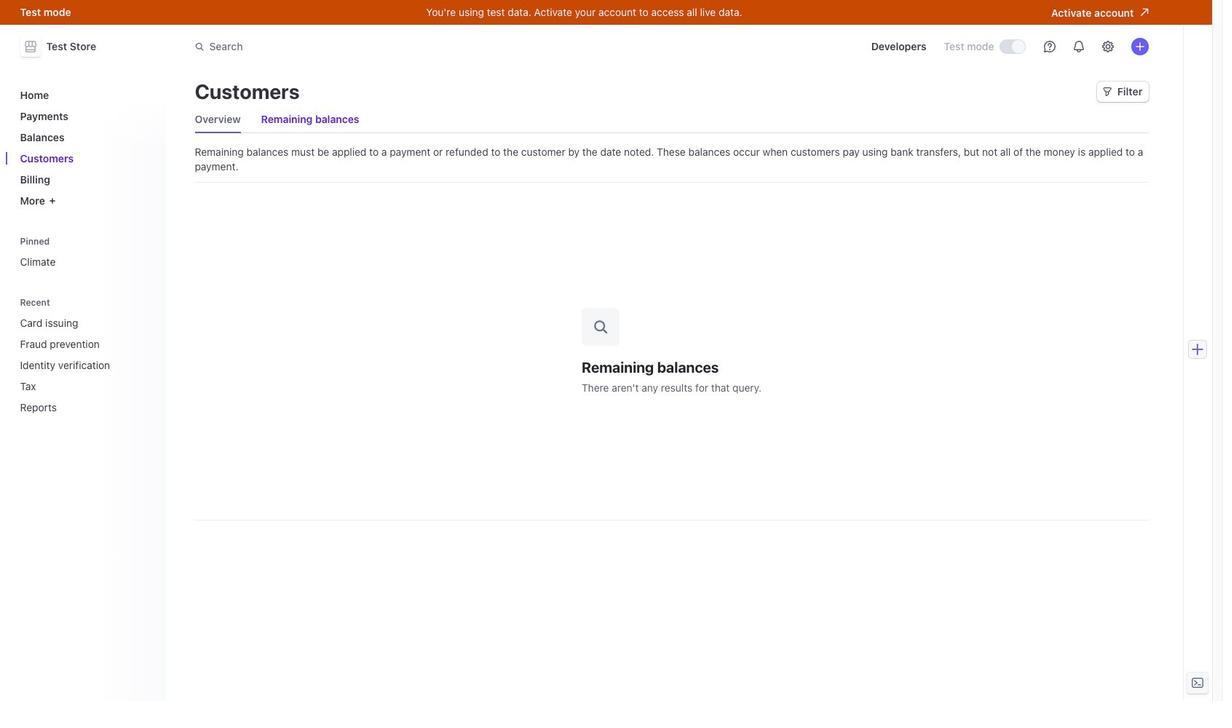 Task type: describe. For each thing, give the bounding box(es) containing it.
svg image
[[1103, 87, 1112, 96]]

clear history image
[[142, 298, 151, 307]]

1 recent element from the top
[[14, 292, 157, 419]]

settings image
[[1102, 41, 1114, 52]]

edit pins image
[[142, 237, 151, 246]]

help image
[[1044, 41, 1056, 52]]



Task type: vqa. For each thing, say whether or not it's contained in the screenshot.
edit pins icon
yes



Task type: locate. For each thing, give the bounding box(es) containing it.
recent element
[[14, 292, 157, 419], [14, 311, 157, 419]]

Test mode checkbox
[[1000, 40, 1025, 53]]

core navigation links element
[[14, 83, 157, 213]]

None search field
[[186, 33, 597, 60]]

pinned element
[[14, 231, 157, 274]]

2 recent element from the top
[[14, 311, 157, 419]]

tab list
[[195, 106, 1149, 133]]

Search text field
[[186, 33, 597, 60]]

notifications image
[[1073, 41, 1085, 52]]



